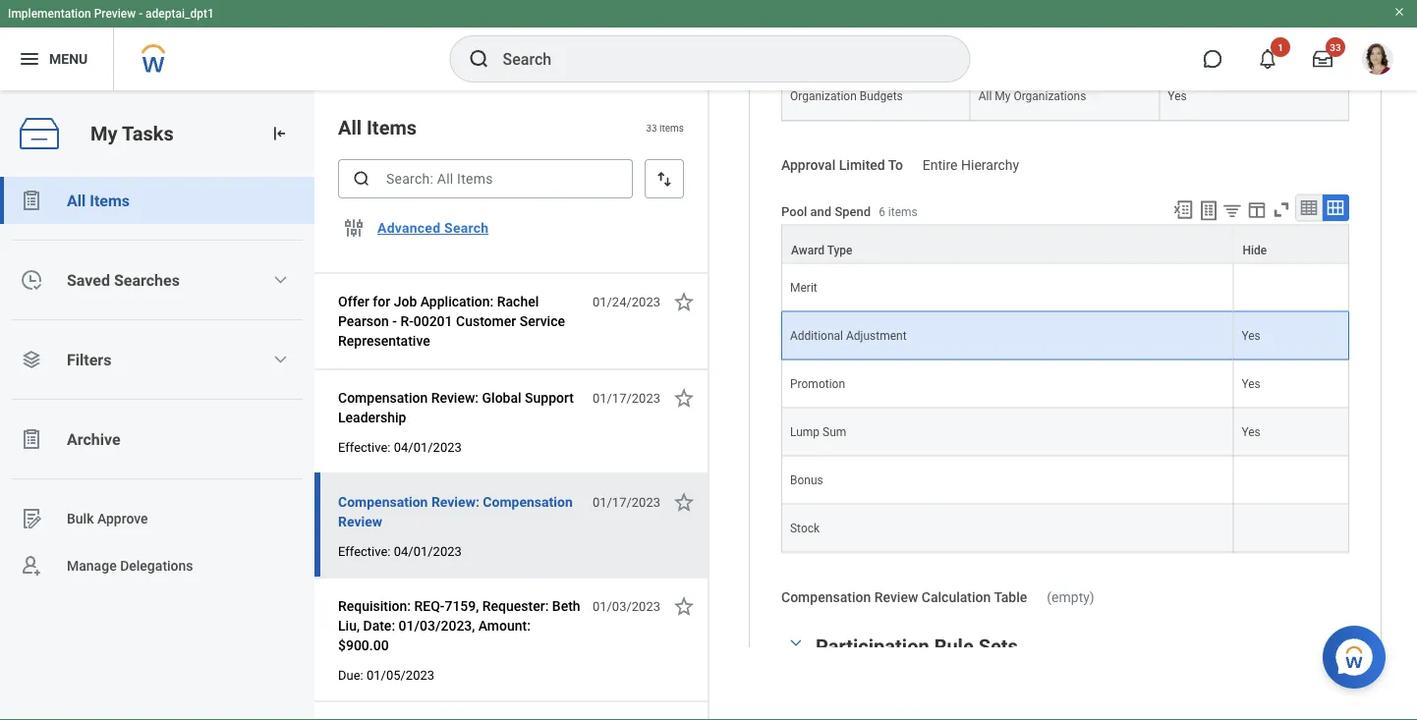 Task type: describe. For each thing, give the bounding box(es) containing it.
items inside 'item list' element
[[367, 116, 417, 139]]

award type
[[791, 243, 853, 257]]

yes for row containing additional adjustment
[[1242, 329, 1261, 343]]

requisition:
[[338, 598, 411, 614]]

stock element
[[790, 518, 820, 535]]

close environment banner image
[[1394, 6, 1405, 18]]

offer for job application: rachel pearson ‎- r-00201 customer service representative button
[[338, 290, 582, 353]]

participation rule sets
[[816, 635, 1018, 658]]

requisition: req-7159, requester: beth liu, date: 01/03/2023, amount: $900.00
[[338, 598, 580, 654]]

pool
[[781, 204, 807, 219]]

entire hierarchy
[[923, 157, 1019, 173]]

my tasks
[[90, 122, 174, 145]]

due: 01/05/2023
[[338, 668, 434, 683]]

1 star image from the top
[[672, 290, 696, 314]]

33 for 33 items
[[646, 122, 657, 133]]

adeptai_dpt1
[[146, 7, 214, 21]]

fullscreen image
[[1271, 199, 1292, 221]]

calculation
[[922, 589, 991, 606]]

archive button
[[0, 416, 314, 463]]

merit element
[[790, 277, 817, 295]]

menu banner
[[0, 0, 1417, 90]]

global
[[482, 390, 521, 406]]

items inside button
[[90, 191, 130, 210]]

chevron down image
[[273, 272, 288, 288]]

01/03/2023,
[[399, 618, 475, 634]]

amount:
[[478, 618, 531, 634]]

compensation review: compensation review button
[[338, 490, 582, 534]]

1 cell from the top
[[1234, 264, 1349, 312]]

effective: 04/01/2023 for compensation review: compensation review
[[338, 544, 462, 559]]

$900.00
[[338, 637, 389, 654]]

pearson
[[338, 313, 389, 329]]

approval
[[781, 157, 836, 173]]

merit
[[790, 281, 817, 295]]

00201
[[413, 313, 453, 329]]

additional
[[790, 329, 843, 343]]

award type button
[[782, 226, 1233, 263]]

implementation
[[8, 7, 91, 21]]

row containing promotion
[[781, 360, 1349, 409]]

review inside compensation review: compensation review
[[338, 513, 382, 530]]

Search: All Items text field
[[338, 159, 633, 199]]

beth
[[552, 598, 580, 614]]

rule
[[934, 635, 974, 658]]

lump
[[790, 425, 820, 439]]

profile logan mcneil image
[[1362, 43, 1394, 79]]

clipboard image for all items
[[20, 189, 43, 212]]

justify image
[[18, 47, 41, 71]]

row containing organization budgets
[[781, 73, 1349, 121]]

advanced
[[377, 220, 441, 236]]

export to excel image
[[1172, 199, 1194, 221]]

limited
[[839, 157, 885, 173]]

all inside row
[[979, 89, 992, 103]]

table
[[994, 589, 1027, 606]]

merit row
[[781, 264, 1349, 312]]

type
[[827, 243, 853, 257]]

compensation for compensation review: global support leadership
[[338, 390, 428, 406]]

lump sum
[[790, 425, 846, 439]]

7159,
[[445, 598, 479, 614]]

bulk approve
[[67, 511, 148, 527]]

menu
[[49, 51, 88, 67]]

delegations
[[120, 558, 193, 574]]

tasks
[[122, 122, 174, 145]]

expand table image
[[1326, 198, 1345, 218]]

star image for compensation review: compensation review
[[672, 490, 696, 514]]

bulk approve link
[[0, 495, 314, 542]]

0 vertical spatial my
[[995, 89, 1011, 103]]

1 horizontal spatial chevron down image
[[784, 636, 808, 650]]

and
[[810, 204, 832, 219]]

compensation for compensation review: compensation review
[[338, 494, 428, 510]]

leadership
[[338, 409, 406, 426]]

search
[[444, 220, 489, 236]]

hide
[[1243, 243, 1267, 257]]

33 button
[[1301, 37, 1345, 81]]

effective: 04/01/2023 for compensation review: global support leadership
[[338, 440, 462, 455]]

01/24/2023
[[592, 294, 660, 309]]

archive
[[67, 430, 121, 449]]

organization budgets
[[790, 89, 903, 103]]

row containing lump sum
[[781, 409, 1349, 457]]

stock
[[790, 522, 820, 535]]

compensation review calculation table
[[781, 589, 1027, 606]]

select to filter grid data image
[[1222, 200, 1243, 221]]

offer for job application: rachel pearson ‎- r-00201 customer service representative
[[338, 293, 565, 349]]

‎-
[[392, 313, 397, 329]]

pool and spend 6 items
[[781, 204, 918, 219]]

row containing additional adjustment
[[781, 312, 1349, 360]]

filters button
[[0, 336, 314, 383]]

6
[[879, 205, 885, 219]]

compensation review: global support leadership button
[[338, 386, 582, 429]]

filters
[[67, 350, 111, 369]]

04/01/2023 for global
[[394, 440, 462, 455]]

1 button
[[1246, 37, 1290, 81]]

inbox large image
[[1313, 49, 1333, 69]]

additional adjustment
[[790, 329, 907, 343]]



Task type: locate. For each thing, give the bounding box(es) containing it.
chevron down image left participation
[[784, 636, 808, 650]]

review: inside compensation review: compensation review
[[431, 494, 479, 510]]

promotion
[[790, 377, 845, 391]]

representative
[[338, 333, 430, 349]]

01/05/2023
[[367, 668, 434, 683]]

1 horizontal spatial items
[[888, 205, 918, 219]]

3 star image from the top
[[672, 490, 696, 514]]

all items button
[[0, 177, 314, 224]]

0 horizontal spatial 33
[[646, 122, 657, 133]]

0 vertical spatial effective: 04/01/2023
[[338, 440, 462, 455]]

entire
[[923, 157, 958, 173]]

promotion element
[[790, 373, 845, 391]]

click to view/edit grid preferences image
[[1246, 199, 1268, 221]]

table image
[[1299, 198, 1319, 218]]

5 row from the top
[[781, 409, 1349, 457]]

clock check image
[[20, 268, 43, 292]]

1 horizontal spatial search image
[[467, 47, 491, 71]]

support
[[525, 390, 574, 406]]

cell for bonus
[[1234, 457, 1349, 505]]

1
[[1278, 41, 1283, 53]]

1 vertical spatial items
[[90, 191, 130, 210]]

items up sort image
[[660, 122, 684, 133]]

effective: for compensation review: compensation review
[[338, 544, 391, 559]]

0 horizontal spatial all
[[67, 191, 86, 210]]

spend
[[835, 204, 871, 219]]

review up requisition:
[[338, 513, 382, 530]]

manage delegations link
[[0, 542, 314, 590]]

clipboard image inside all items button
[[20, 189, 43, 212]]

1 horizontal spatial all
[[338, 116, 362, 139]]

item list element
[[314, 90, 710, 720]]

2 04/01/2023 from the top
[[394, 544, 462, 559]]

my tasks element
[[0, 90, 314, 720]]

search image
[[467, 47, 491, 71], [352, 169, 371, 189]]

0 vertical spatial all items
[[338, 116, 417, 139]]

compensation inside 'compensation review: global support leadership'
[[338, 390, 428, 406]]

notifications large image
[[1258, 49, 1278, 69]]

transformation import image
[[269, 124, 289, 143]]

1 vertical spatial 01/17/2023
[[592, 495, 660, 510]]

export to worksheets image
[[1197, 199, 1221, 223]]

yes for row containing lump sum
[[1242, 425, 1261, 439]]

all items
[[338, 116, 417, 139], [67, 191, 130, 210]]

all my organizations
[[979, 89, 1086, 103]]

star image
[[672, 290, 696, 314], [672, 386, 696, 410], [672, 490, 696, 514], [672, 595, 696, 618]]

saved
[[67, 271, 110, 289]]

all up saved
[[67, 191, 86, 210]]

review
[[338, 513, 382, 530], [874, 589, 918, 606]]

4 row from the top
[[781, 360, 1349, 409]]

1 vertical spatial 04/01/2023
[[394, 544, 462, 559]]

0 vertical spatial effective:
[[338, 440, 391, 455]]

0 vertical spatial all
[[979, 89, 992, 103]]

chevron down image
[[273, 352, 288, 368], [784, 636, 808, 650]]

33 up sort image
[[646, 122, 657, 133]]

stock row
[[781, 505, 1349, 553]]

clipboard image inside archive button
[[20, 428, 43, 451]]

lump sum element
[[790, 421, 846, 439]]

for
[[373, 293, 390, 310]]

sort image
[[655, 169, 674, 189]]

requester:
[[482, 598, 549, 614]]

1 vertical spatial review
[[874, 589, 918, 606]]

effective: up requisition:
[[338, 544, 391, 559]]

clipboard image
[[20, 189, 43, 212], [20, 428, 43, 451]]

clipboard image left archive
[[20, 428, 43, 451]]

all my organizations element
[[979, 85, 1086, 103]]

date:
[[363, 618, 395, 634]]

yes
[[1168, 89, 1187, 103], [1242, 329, 1261, 343], [1242, 377, 1261, 391], [1242, 425, 1261, 439]]

req-
[[414, 598, 445, 614]]

preview
[[94, 7, 136, 21]]

2 clipboard image from the top
[[20, 428, 43, 451]]

3 cell from the top
[[1234, 505, 1349, 553]]

0 vertical spatial review:
[[431, 390, 479, 406]]

liu,
[[338, 618, 360, 634]]

3 row from the top
[[781, 312, 1349, 360]]

1 vertical spatial search image
[[352, 169, 371, 189]]

1 horizontal spatial review
[[874, 589, 918, 606]]

2 horizontal spatial all
[[979, 89, 992, 103]]

0 vertical spatial items
[[660, 122, 684, 133]]

user plus image
[[20, 554, 43, 578]]

list containing all items
[[0, 177, 314, 590]]

application:
[[420, 293, 494, 310]]

-
[[139, 7, 143, 21]]

04/01/2023 down 'compensation review: global support leadership'
[[394, 440, 462, 455]]

0 horizontal spatial all items
[[67, 191, 130, 210]]

award
[[791, 243, 825, 257]]

configure image
[[342, 216, 366, 240]]

search image inside 'item list' element
[[352, 169, 371, 189]]

to
[[888, 157, 903, 173]]

1 vertical spatial items
[[888, 205, 918, 219]]

effective: 04/01/2023
[[338, 440, 462, 455], [338, 544, 462, 559]]

cell
[[1234, 264, 1349, 312], [1234, 457, 1349, 505], [1234, 505, 1349, 553]]

hierarchy
[[961, 157, 1019, 173]]

offer
[[338, 293, 369, 310]]

review up participation rule sets button
[[874, 589, 918, 606]]

r-
[[400, 313, 414, 329]]

1 horizontal spatial items
[[367, 116, 417, 139]]

04/01/2023 for compensation
[[394, 544, 462, 559]]

0 horizontal spatial review
[[338, 513, 382, 530]]

0 horizontal spatial items
[[90, 191, 130, 210]]

rename image
[[20, 507, 43, 531]]

bonus element
[[790, 469, 823, 487]]

4 star image from the top
[[672, 595, 696, 618]]

my left organizations at the right top of page
[[995, 89, 1011, 103]]

33 items
[[646, 122, 684, 133]]

0 horizontal spatial chevron down image
[[273, 352, 288, 368]]

advanced search
[[377, 220, 489, 236]]

requisition: req-7159, requester: beth liu, date: 01/03/2023, amount: $900.00 button
[[338, 595, 582, 657]]

2 effective: 04/01/2023 from the top
[[338, 544, 462, 559]]

0 vertical spatial chevron down image
[[273, 352, 288, 368]]

0 vertical spatial search image
[[467, 47, 491, 71]]

0 vertical spatial review
[[338, 513, 382, 530]]

items
[[367, 116, 417, 139], [90, 191, 130, 210]]

1 effective: 04/01/2023 from the top
[[338, 440, 462, 455]]

1 review: from the top
[[431, 390, 479, 406]]

01/17/2023 for compensation review: compensation review
[[592, 495, 660, 510]]

clipboard image up clock check icon
[[20, 189, 43, 212]]

1 vertical spatial my
[[90, 122, 118, 145]]

effective: 04/01/2023 up requisition:
[[338, 544, 462, 559]]

review: for compensation
[[431, 494, 479, 510]]

01/17/2023 for compensation review: global support leadership
[[592, 391, 660, 405]]

adjustment
[[846, 329, 907, 343]]

items right 6
[[888, 205, 918, 219]]

effective: down leadership at left bottom
[[338, 440, 391, 455]]

row containing award type
[[781, 225, 1349, 264]]

01/03/2023
[[592, 599, 660, 614]]

33 inside 'item list' element
[[646, 122, 657, 133]]

0 horizontal spatial items
[[660, 122, 684, 133]]

sum
[[823, 425, 846, 439]]

33 inside button
[[1330, 41, 1341, 53]]

0 horizontal spatial my
[[90, 122, 118, 145]]

1 horizontal spatial all items
[[338, 116, 417, 139]]

1 vertical spatial effective:
[[338, 544, 391, 559]]

participation rule sets button
[[816, 635, 1018, 658]]

04/01/2023 down compensation review: compensation review
[[394, 544, 462, 559]]

approval limited to
[[781, 157, 903, 173]]

2 row from the top
[[781, 225, 1349, 264]]

1 vertical spatial 33
[[646, 122, 657, 133]]

organizations
[[1014, 89, 1086, 103]]

search image inside menu banner
[[467, 47, 491, 71]]

bonus row
[[781, 457, 1349, 505]]

33 left profile logan mcneil icon
[[1330, 41, 1341, 53]]

additional adjustment element
[[790, 325, 907, 343]]

all right transformation import image
[[338, 116, 362, 139]]

0 vertical spatial 01/17/2023
[[592, 391, 660, 405]]

yes for row containing promotion
[[1242, 377, 1261, 391]]

my left tasks
[[90, 122, 118, 145]]

(empty)
[[1047, 589, 1095, 606]]

items
[[660, 122, 684, 133], [888, 205, 918, 219]]

bonus
[[790, 473, 823, 487]]

toolbar
[[1164, 194, 1349, 225]]

review: inside 'compensation review: global support leadership'
[[431, 390, 479, 406]]

2 star image from the top
[[672, 386, 696, 410]]

review:
[[431, 390, 479, 406], [431, 494, 479, 510]]

manage
[[67, 558, 117, 574]]

sets
[[979, 635, 1018, 658]]

33 for 33
[[1330, 41, 1341, 53]]

1 horizontal spatial my
[[995, 89, 1011, 103]]

searches
[[114, 271, 180, 289]]

compensation
[[338, 390, 428, 406], [338, 494, 428, 510], [483, 494, 573, 510], [781, 589, 871, 606]]

1 01/17/2023 from the top
[[592, 391, 660, 405]]

clipboard image for archive
[[20, 428, 43, 451]]

1 row from the top
[[781, 73, 1349, 121]]

rachel
[[497, 293, 539, 310]]

effective:
[[338, 440, 391, 455], [338, 544, 391, 559]]

1 vertical spatial all items
[[67, 191, 130, 210]]

participation
[[816, 635, 929, 658]]

saved searches button
[[0, 257, 314, 304]]

compensation review: compensation review
[[338, 494, 573, 530]]

1 vertical spatial clipboard image
[[20, 428, 43, 451]]

2 cell from the top
[[1234, 457, 1349, 505]]

bulk
[[67, 511, 94, 527]]

all items inside all items button
[[67, 191, 130, 210]]

review: left "global"
[[431, 390, 479, 406]]

2 01/17/2023 from the top
[[592, 495, 660, 510]]

2 effective: from the top
[[338, 544, 391, 559]]

organization
[[790, 89, 857, 103]]

star image for requisition: req-7159, requester: beth liu, date: 01/03/2023, amount: $900.00
[[672, 595, 696, 618]]

1 effective: from the top
[[338, 440, 391, 455]]

01/17/2023
[[592, 391, 660, 405], [592, 495, 660, 510]]

all inside button
[[67, 191, 86, 210]]

0 vertical spatial clipboard image
[[20, 189, 43, 212]]

cell for stock
[[1234, 505, 1349, 553]]

1 clipboard image from the top
[[20, 189, 43, 212]]

implementation preview -   adeptai_dpt1
[[8, 7, 214, 21]]

review: down 'compensation review: global support leadership' button
[[431, 494, 479, 510]]

1 vertical spatial review:
[[431, 494, 479, 510]]

entire hierarchy element
[[923, 153, 1019, 173]]

service
[[520, 313, 565, 329]]

items inside pool and spend 6 items
[[888, 205, 918, 219]]

1 vertical spatial effective: 04/01/2023
[[338, 544, 462, 559]]

effective: for compensation review: global support leadership
[[338, 440, 391, 455]]

approve
[[97, 511, 148, 527]]

1 vertical spatial chevron down image
[[784, 636, 808, 650]]

advanced search button
[[370, 208, 497, 248]]

1 horizontal spatial 33
[[1330, 41, 1341, 53]]

saved searches
[[67, 271, 180, 289]]

chevron down image inside filters dropdown button
[[273, 352, 288, 368]]

2 review: from the top
[[431, 494, 479, 510]]

0 horizontal spatial search image
[[352, 169, 371, 189]]

menu button
[[0, 28, 113, 90]]

perspective image
[[20, 348, 43, 371]]

2 vertical spatial all
[[67, 191, 86, 210]]

star image for compensation review: global support leadership
[[672, 386, 696, 410]]

row
[[781, 73, 1349, 121], [781, 225, 1349, 264], [781, 312, 1349, 360], [781, 360, 1349, 409], [781, 409, 1349, 457]]

0 vertical spatial items
[[367, 116, 417, 139]]

all left organizations at the right top of page
[[979, 89, 992, 103]]

1 04/01/2023 from the top
[[394, 440, 462, 455]]

budgets
[[860, 89, 903, 103]]

all items inside 'item list' element
[[338, 116, 417, 139]]

items inside 'item list' element
[[660, 122, 684, 133]]

customer
[[456, 313, 516, 329]]

list
[[0, 177, 314, 590]]

manage delegations
[[67, 558, 193, 574]]

0 vertical spatial 04/01/2023
[[394, 440, 462, 455]]

effective: 04/01/2023 down leadership at left bottom
[[338, 440, 462, 455]]

chevron down image down chevron down icon
[[273, 352, 288, 368]]

Search Workday  search field
[[503, 37, 929, 81]]

0 vertical spatial 33
[[1330, 41, 1341, 53]]

compensation for compensation review calculation table
[[781, 589, 871, 606]]

33
[[1330, 41, 1341, 53], [646, 122, 657, 133]]

compensation review: global support leadership
[[338, 390, 574, 426]]

review: for global
[[431, 390, 479, 406]]

1 vertical spatial all
[[338, 116, 362, 139]]

job
[[394, 293, 417, 310]]

all inside 'item list' element
[[338, 116, 362, 139]]



Task type: vqa. For each thing, say whether or not it's contained in the screenshot.
the bottom items
yes



